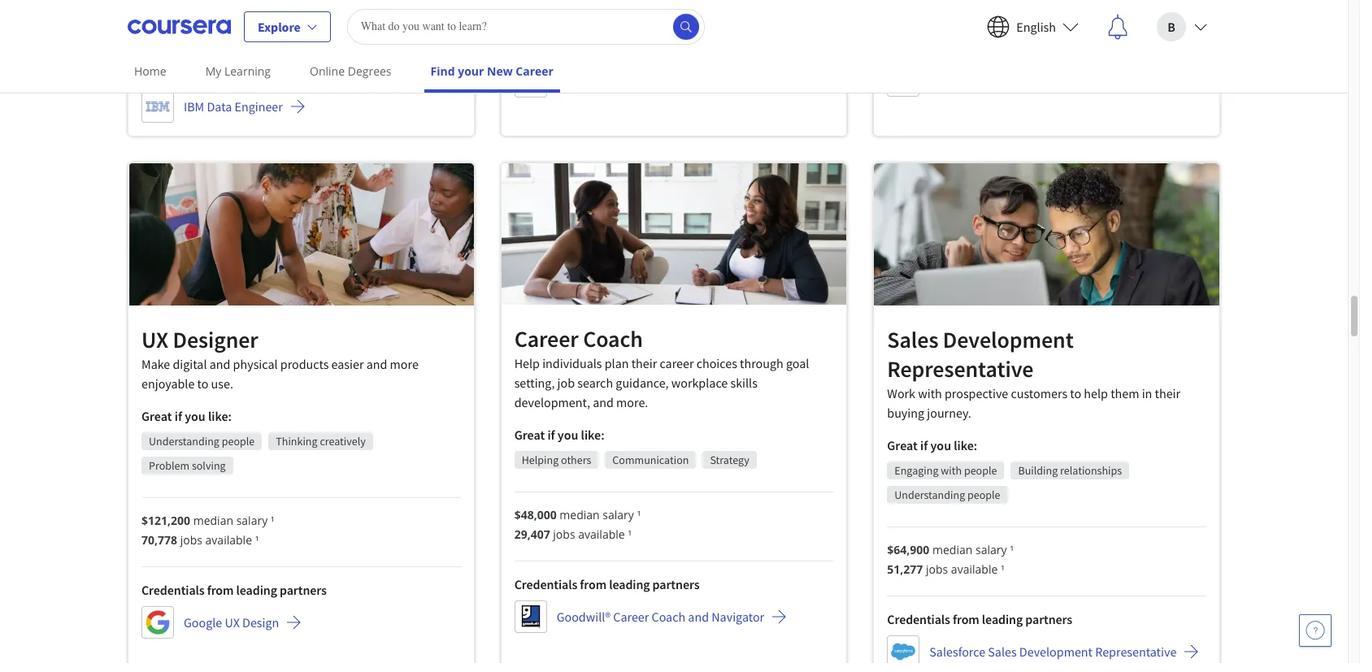 Task type: describe. For each thing, give the bounding box(es) containing it.
leading for database
[[236, 27, 277, 43]]

learning
[[224, 63, 271, 79]]

coach inside goodwill® career coach and navigator link
[[652, 609, 686, 625]]

communication
[[613, 453, 689, 468]]

in
[[1142, 386, 1153, 402]]

buying
[[887, 405, 925, 421]]

b button
[[1144, 0, 1221, 52]]

from for career
[[580, 577, 607, 593]]

0 vertical spatial people
[[222, 434, 255, 449]]

you for make
[[185, 408, 206, 424]]

find
[[431, 63, 455, 79]]

helping others
[[522, 453, 591, 468]]

job
[[557, 375, 575, 391]]

google it support link
[[514, 26, 678, 59]]

sales development representative image
[[874, 164, 1220, 306]]

coach inside career coach help individuals plan their career choices through goal setting, job search guidance, workplace skills development, and more.
[[583, 324, 643, 354]]

new
[[487, 63, 513, 79]]

it
[[598, 34, 608, 51]]

building
[[1019, 464, 1058, 478]]

0 horizontal spatial understanding
[[149, 434, 219, 449]]

credentials for google it support
[[514, 2, 578, 18]]

google for google it support
[[557, 34, 595, 51]]

What do you want to learn? text field
[[347, 9, 705, 44]]

credentials from leading partners for sales
[[887, 612, 1073, 628]]

google it support
[[557, 34, 655, 51]]

70,778
[[141, 532, 177, 548]]

english button
[[974, 0, 1092, 52]]

through
[[740, 355, 784, 372]]

2 vertical spatial people
[[968, 488, 1001, 503]]

and inside career coach help individuals plan their career choices through goal setting, job search guidance, workplace skills development, and more.
[[593, 394, 614, 411]]

online
[[310, 63, 345, 79]]

0 vertical spatial understanding people
[[149, 434, 255, 449]]

jobs for make
[[180, 532, 202, 548]]

1 vertical spatial with
[[941, 464, 962, 478]]

jobs for representative
[[926, 562, 948, 578]]

representative inside salesforce sales development representative link
[[1096, 644, 1177, 661]]

prospective
[[945, 386, 1009, 402]]

ux designer make digital and physical products easier and more enjoyable to use.
[[141, 325, 419, 392]]

degrees
[[348, 63, 392, 79]]

ibm technical support link
[[514, 65, 701, 98]]

sales inside sales development representative work with prospective customers to help them in their buying journey.
[[887, 325, 939, 355]]

engaging with people
[[895, 464, 997, 478]]

my learning link
[[199, 53, 277, 89]]

google ux design link
[[141, 606, 302, 639]]

and left more
[[366, 356, 387, 372]]

google project management link
[[887, 25, 1106, 58]]

leading for sales
[[982, 612, 1023, 628]]

workplace
[[672, 375, 728, 391]]

problem
[[149, 458, 190, 473]]

sales development representative work with prospective customers to help them in their buying journey.
[[887, 325, 1181, 421]]

career inside career coach help individuals plan their career choices through goal setting, job search guidance, workplace skills development, and more.
[[514, 324, 579, 354]]

thinking creatively
[[276, 434, 366, 449]]

with inside sales development representative work with prospective customers to help them in their buying journey.
[[918, 386, 942, 402]]

engineer for meta database engineer
[[266, 60, 314, 76]]

database
[[213, 60, 263, 76]]

project
[[971, 33, 1009, 50]]

credentials for google ux design
[[141, 582, 205, 598]]

customers
[[1011, 386, 1068, 402]]

your
[[458, 63, 484, 79]]

from for project
[[953, 1, 980, 17]]

make
[[141, 356, 170, 372]]

engaging
[[895, 464, 939, 478]]

credentials from leading partners for career
[[514, 577, 700, 593]]

google project management
[[930, 33, 1083, 50]]

credentials from leading partners for it
[[514, 2, 700, 18]]

thinking
[[276, 434, 318, 449]]

google for google ux design
[[184, 615, 222, 631]]

salary for make
[[236, 513, 268, 528]]

physical
[[233, 356, 278, 372]]

you for help
[[558, 427, 578, 443]]

management
[[1012, 33, 1083, 50]]

guidance,
[[616, 375, 669, 391]]

ibm technical support
[[557, 73, 679, 90]]

strategy
[[710, 453, 750, 468]]

b
[[1168, 18, 1176, 35]]

$121,200 median salary ¹ 70,778 jobs available ¹
[[141, 513, 275, 548]]

ux inside ux designer make digital and physical products easier and more enjoyable to use.
[[141, 325, 168, 354]]

partners for management
[[1026, 1, 1073, 17]]

coursera image
[[128, 13, 231, 39]]

$64,900
[[887, 543, 930, 558]]

from for ux
[[207, 582, 234, 598]]

engineer for ibm data engineer
[[235, 99, 283, 115]]

partners for support
[[653, 2, 700, 18]]

find your new career
[[431, 63, 554, 79]]

meta
[[184, 60, 210, 76]]

ux designer image
[[128, 164, 474, 306]]

goodwill®
[[557, 609, 611, 625]]

29,407
[[514, 527, 550, 542]]

career coach help individuals plan their career choices through goal setting, job search guidance, workplace skills development, and more.
[[514, 324, 809, 411]]

journey.
[[927, 405, 972, 421]]

helping
[[522, 453, 559, 468]]

help
[[1084, 386, 1108, 402]]

if for help
[[548, 427, 555, 443]]

ibm for ibm data engineer
[[184, 99, 204, 115]]

search
[[578, 375, 613, 391]]

their inside sales development representative work with prospective customers to help them in their buying journey.
[[1155, 386, 1181, 402]]

ibm data engineer link
[[141, 90, 306, 123]]

meta database engineer
[[184, 60, 314, 76]]

great for representative
[[887, 438, 918, 454]]

online degrees
[[310, 63, 392, 79]]

navigator
[[712, 609, 765, 625]]

goodwill® career coach and navigator link
[[514, 601, 787, 633]]

problem solving
[[149, 458, 226, 473]]

1 vertical spatial understanding people
[[895, 488, 1001, 503]]

technical
[[580, 73, 631, 90]]



Task type: vqa. For each thing, say whether or not it's contained in the screenshot.
prerequisites inside Intuit Academy Bookkeeping No prerequisites • Self-paced
no



Task type: locate. For each thing, give the bounding box(es) containing it.
great if you like: up engaging with people
[[887, 438, 978, 454]]

available right '70,778'
[[205, 532, 252, 548]]

1 horizontal spatial coach
[[652, 609, 686, 625]]

1 vertical spatial sales
[[988, 644, 1017, 661]]

2 horizontal spatial available
[[951, 562, 998, 578]]

1 vertical spatial their
[[1155, 386, 1181, 402]]

1 horizontal spatial great
[[514, 427, 545, 443]]

understanding down engaging
[[895, 488, 965, 503]]

to left use.
[[197, 375, 208, 392]]

great if you like: down 'enjoyable' in the bottom of the page
[[141, 408, 232, 424]]

representative inside sales development representative work with prospective customers to help them in their buying journey.
[[887, 355, 1034, 384]]

google inside google ux design link
[[184, 615, 222, 631]]

ibm
[[557, 73, 577, 90], [184, 99, 204, 115]]

salary inside the $64,900 median salary ¹ 51,277 jobs available ¹
[[976, 543, 1007, 558]]

goodwill® career coach and navigator
[[557, 609, 765, 625]]

from up goodwill®
[[580, 577, 607, 593]]

1 vertical spatial ibm
[[184, 99, 204, 115]]

from up salesforce
[[953, 612, 980, 628]]

data
[[207, 99, 232, 115]]

jobs inside $121,200 median salary ¹ 70,778 jobs available ¹
[[180, 532, 202, 548]]

like: for representative
[[954, 438, 978, 454]]

enjoyable
[[141, 375, 195, 392]]

jobs right the 51,277
[[926, 562, 948, 578]]

google left "project"
[[930, 33, 968, 50]]

understanding people up "solving"
[[149, 434, 255, 449]]

1 horizontal spatial median
[[560, 507, 600, 523]]

salesforce sales development representative
[[930, 644, 1177, 661]]

ibm for ibm technical support
[[557, 73, 577, 90]]

from for database
[[207, 27, 234, 43]]

english
[[1017, 18, 1056, 35]]

individuals
[[543, 355, 602, 372]]

designer
[[173, 325, 258, 354]]

1 vertical spatial career
[[514, 324, 579, 354]]

2 horizontal spatial salary
[[976, 543, 1007, 558]]

0 horizontal spatial jobs
[[180, 532, 202, 548]]

0 horizontal spatial representative
[[887, 355, 1034, 384]]

1 horizontal spatial available
[[578, 527, 625, 542]]

if
[[175, 408, 182, 424], [548, 427, 555, 443], [921, 438, 928, 454]]

design
[[242, 615, 279, 631]]

if up engaging
[[921, 438, 928, 454]]

and down search at left bottom
[[593, 394, 614, 411]]

1 horizontal spatial great if you like:
[[514, 427, 605, 443]]

you for representative
[[931, 438, 951, 454]]

coach left navigator
[[652, 609, 686, 625]]

1 horizontal spatial their
[[1155, 386, 1181, 402]]

0 vertical spatial career
[[516, 63, 554, 79]]

1 horizontal spatial representative
[[1096, 644, 1177, 661]]

people up "solving"
[[222, 434, 255, 449]]

great down 'enjoyable' in the bottom of the page
[[141, 408, 172, 424]]

0 vertical spatial support
[[611, 34, 655, 51]]

1 horizontal spatial jobs
[[553, 527, 575, 542]]

like: up engaging with people
[[954, 438, 978, 454]]

people down engaging with people
[[968, 488, 1001, 503]]

median inside $121,200 median salary ¹ 70,778 jobs available ¹
[[193, 513, 233, 528]]

2 vertical spatial career
[[613, 609, 649, 625]]

jobs inside the $64,900 median salary ¹ 51,277 jobs available ¹
[[926, 562, 948, 578]]

0 vertical spatial sales
[[887, 325, 939, 355]]

building relationships
[[1019, 464, 1122, 478]]

career right new
[[516, 63, 554, 79]]

their inside career coach help individuals plan their career choices through goal setting, job search guidance, workplace skills development, and more.
[[632, 355, 657, 372]]

1 horizontal spatial if
[[548, 427, 555, 443]]

available for help
[[578, 527, 625, 542]]

easier
[[331, 356, 364, 372]]

0 vertical spatial with
[[918, 386, 942, 402]]

0 horizontal spatial coach
[[583, 324, 643, 354]]

like: down use.
[[208, 408, 232, 424]]

with up journey.
[[918, 386, 942, 402]]

skills
[[731, 375, 758, 391]]

partners for engineer
[[280, 27, 327, 43]]

0 horizontal spatial ux
[[141, 325, 168, 354]]

credentials from leading partners up google ux design
[[141, 582, 327, 598]]

0 vertical spatial coach
[[583, 324, 643, 354]]

understanding people
[[149, 434, 255, 449], [895, 488, 1001, 503]]

2 horizontal spatial like:
[[954, 438, 978, 454]]

credentials from leading partners for project
[[887, 1, 1073, 17]]

development,
[[514, 394, 590, 411]]

1 vertical spatial support
[[634, 73, 679, 90]]

engineer down learning
[[235, 99, 283, 115]]

like: for make
[[208, 408, 232, 424]]

from for it
[[580, 2, 607, 18]]

solving
[[192, 458, 226, 473]]

1 horizontal spatial you
[[558, 427, 578, 443]]

jobs right '70,778'
[[180, 532, 202, 548]]

understanding
[[149, 434, 219, 449], [895, 488, 965, 503]]

you up others
[[558, 427, 578, 443]]

1 horizontal spatial ibm
[[557, 73, 577, 90]]

median right the $121,200
[[193, 513, 233, 528]]

1 horizontal spatial salary
[[603, 507, 634, 523]]

their
[[632, 355, 657, 372], [1155, 386, 1181, 402]]

great if you like: for help
[[514, 427, 605, 443]]

available for representative
[[951, 562, 998, 578]]

career up help
[[514, 324, 579, 354]]

median for make
[[193, 513, 233, 528]]

their right in in the bottom of the page
[[1155, 386, 1181, 402]]

1 horizontal spatial understanding
[[895, 488, 965, 503]]

digital
[[173, 356, 207, 372]]

salesforce sales development representative link
[[887, 636, 1200, 664]]

1 horizontal spatial ux
[[225, 615, 240, 631]]

to inside sales development representative work with prospective customers to help them in their buying journey.
[[1070, 386, 1082, 402]]

great if you like: up helping others
[[514, 427, 605, 443]]

None search field
[[347, 9, 705, 44]]

development inside sales development representative work with prospective customers to help them in their buying journey.
[[943, 325, 1074, 355]]

credentials
[[887, 1, 951, 17], [514, 2, 578, 18], [141, 27, 205, 43], [514, 577, 578, 593], [141, 582, 205, 598], [887, 612, 951, 628]]

0 vertical spatial ibm
[[557, 73, 577, 90]]

from up "project"
[[953, 1, 980, 17]]

credentials from leading partners for database
[[141, 27, 327, 43]]

¹
[[637, 507, 641, 523], [271, 513, 275, 528], [628, 527, 632, 542], [255, 532, 259, 548], [1010, 543, 1014, 558], [1001, 562, 1005, 578]]

median for help
[[560, 507, 600, 523]]

salary for help
[[603, 507, 634, 523]]

available right the 51,277
[[951, 562, 998, 578]]

0 horizontal spatial available
[[205, 532, 252, 548]]

setting,
[[514, 375, 555, 391]]

engineer
[[266, 60, 314, 76], [235, 99, 283, 115]]

people
[[222, 434, 255, 449], [964, 464, 997, 478], [968, 488, 1001, 503]]

available inside $48,000 median salary ¹ 29,407 jobs available ¹
[[578, 527, 625, 542]]

available inside the $64,900 median salary ¹ 51,277 jobs available ¹
[[951, 562, 998, 578]]

great
[[141, 408, 172, 424], [514, 427, 545, 443], [887, 438, 918, 454]]

salary
[[603, 507, 634, 523], [236, 513, 268, 528], [976, 543, 1007, 558]]

more.
[[616, 394, 648, 411]]

credentials from leading partners up database
[[141, 27, 327, 43]]

1 vertical spatial people
[[964, 464, 997, 478]]

leading up design
[[236, 582, 277, 598]]

great if you like: for make
[[141, 408, 232, 424]]

products
[[280, 356, 329, 372]]

credentials from leading partners for ux
[[141, 582, 327, 598]]

great for make
[[141, 408, 172, 424]]

support for ibm technical support
[[634, 73, 679, 90]]

from up my
[[207, 27, 234, 43]]

median right $48,000
[[560, 507, 600, 523]]

0 vertical spatial representative
[[887, 355, 1034, 384]]

and up use.
[[210, 356, 230, 372]]

0 vertical spatial understanding
[[149, 434, 219, 449]]

to inside ux designer make digital and physical products easier and more enjoyable to use.
[[197, 375, 208, 392]]

credentials from leading partners up "project"
[[887, 1, 1073, 17]]

leading for project
[[982, 1, 1023, 17]]

them
[[1111, 386, 1140, 402]]

support for google it support
[[611, 34, 655, 51]]

1 horizontal spatial sales
[[988, 644, 1017, 661]]

use.
[[211, 375, 233, 392]]

ibm data engineer
[[184, 99, 283, 115]]

leading for it
[[609, 2, 650, 18]]

help
[[514, 355, 540, 372]]

2 horizontal spatial if
[[921, 438, 928, 454]]

leading up salesforce sales development representative link
[[982, 612, 1023, 628]]

$48,000 median salary ¹ 29,407 jobs available ¹
[[514, 507, 641, 542]]

2 horizontal spatial jobs
[[926, 562, 948, 578]]

sales up 'work'
[[887, 325, 939, 355]]

0 vertical spatial ux
[[141, 325, 168, 354]]

jobs right 29,407
[[553, 527, 575, 542]]

to left help
[[1070, 386, 1082, 402]]

0 vertical spatial their
[[632, 355, 657, 372]]

0 horizontal spatial google
[[184, 615, 222, 631]]

others
[[561, 453, 591, 468]]

google for google project management
[[930, 33, 968, 50]]

credentials for salesforce sales development representative
[[887, 612, 951, 628]]

partners for development
[[1026, 612, 1073, 628]]

leading up meta database engineer
[[236, 27, 277, 43]]

google ux design
[[184, 615, 279, 631]]

explore
[[258, 18, 301, 35]]

0 horizontal spatial salary
[[236, 513, 268, 528]]

understanding people down engaging with people
[[895, 488, 1001, 503]]

great if you like:
[[141, 408, 232, 424], [514, 427, 605, 443], [887, 438, 978, 454]]

credentials for goodwill® career coach and navigator
[[514, 577, 578, 593]]

1 horizontal spatial google
[[557, 34, 595, 51]]

if for make
[[175, 408, 182, 424]]

51,277
[[887, 562, 923, 578]]

2 horizontal spatial median
[[933, 543, 973, 558]]

great if you like: for representative
[[887, 438, 978, 454]]

sales
[[887, 325, 939, 355], [988, 644, 1017, 661]]

like:
[[208, 408, 232, 424], [581, 427, 605, 443], [954, 438, 978, 454]]

credentials for google project management
[[887, 1, 951, 17]]

choices
[[697, 355, 737, 372]]

ux up make
[[141, 325, 168, 354]]

median right $64,900
[[933, 543, 973, 558]]

0 horizontal spatial if
[[175, 408, 182, 424]]

if for representative
[[921, 438, 928, 454]]

help center image
[[1306, 621, 1325, 641]]

great up helping
[[514, 427, 545, 443]]

1 vertical spatial understanding
[[895, 488, 965, 503]]

$48,000
[[514, 507, 557, 523]]

median for representative
[[933, 543, 973, 558]]

goal
[[786, 355, 809, 372]]

ux
[[141, 325, 168, 354], [225, 615, 240, 631]]

available right 29,407
[[578, 527, 625, 542]]

1 horizontal spatial to
[[1070, 386, 1082, 402]]

salesforce
[[930, 644, 986, 661]]

with
[[918, 386, 942, 402], [941, 464, 962, 478]]

credentials from leading partners up goodwill®
[[514, 577, 700, 593]]

2 horizontal spatial great if you like:
[[887, 438, 978, 454]]

understanding up the problem solving at the left bottom of page
[[149, 434, 219, 449]]

1 vertical spatial development
[[1020, 644, 1093, 661]]

from up google ux design link
[[207, 582, 234, 598]]

creatively
[[320, 434, 366, 449]]

from up the google it support link at left top
[[580, 2, 607, 18]]

if up helping others
[[548, 427, 555, 443]]

0 horizontal spatial great
[[141, 408, 172, 424]]

credentials from leading partners up google it support
[[514, 2, 700, 18]]

$64,900 median salary ¹ 51,277 jobs available ¹
[[887, 543, 1014, 578]]

like: for help
[[581, 427, 605, 443]]

salary inside $121,200 median salary ¹ 70,778 jobs available ¹
[[236, 513, 268, 528]]

my learning
[[205, 63, 271, 79]]

and
[[210, 356, 230, 372], [366, 356, 387, 372], [593, 394, 614, 411], [688, 609, 709, 625]]

leading for career
[[609, 577, 650, 593]]

0 horizontal spatial ibm
[[184, 99, 204, 115]]

1 vertical spatial ux
[[225, 615, 240, 631]]

1 vertical spatial coach
[[652, 609, 686, 625]]

their up guidance,
[[632, 355, 657, 372]]

1 vertical spatial representative
[[1096, 644, 1177, 661]]

1 horizontal spatial like:
[[581, 427, 605, 443]]

0 vertical spatial engineer
[[266, 60, 314, 76]]

like: up others
[[581, 427, 605, 443]]

1 horizontal spatial understanding people
[[895, 488, 1001, 503]]

home
[[134, 63, 166, 79]]

relationships
[[1060, 464, 1122, 478]]

0 horizontal spatial to
[[197, 375, 208, 392]]

more
[[390, 356, 419, 372]]

2 horizontal spatial google
[[930, 33, 968, 50]]

median
[[560, 507, 600, 523], [193, 513, 233, 528], [933, 543, 973, 558]]

you
[[185, 408, 206, 424], [558, 427, 578, 443], [931, 438, 951, 454]]

google inside google project management link
[[930, 33, 968, 50]]

google left it
[[557, 34, 595, 51]]

0 vertical spatial development
[[943, 325, 1074, 355]]

leading
[[982, 1, 1023, 17], [609, 2, 650, 18], [236, 27, 277, 43], [609, 577, 650, 593], [236, 582, 277, 598], [982, 612, 1023, 628]]

great for help
[[514, 427, 545, 443]]

leading for ux
[[236, 582, 277, 598]]

career right goodwill®
[[613, 609, 649, 625]]

median inside the $64,900 median salary ¹ 51,277 jobs available ¹
[[933, 543, 973, 558]]

ibm left 'technical'
[[557, 73, 577, 90]]

0 horizontal spatial you
[[185, 408, 206, 424]]

coach up plan
[[583, 324, 643, 354]]

available inside $121,200 median salary ¹ 70,778 jobs available ¹
[[205, 532, 252, 548]]

sales right salesforce
[[988, 644, 1017, 661]]

career
[[516, 63, 554, 79], [514, 324, 579, 354], [613, 609, 649, 625]]

leading up goodwill® career coach and navigator link
[[609, 577, 650, 593]]

plan
[[605, 355, 629, 372]]

with right engaging
[[941, 464, 962, 478]]

google left design
[[184, 615, 222, 631]]

development
[[943, 325, 1074, 355], [1020, 644, 1093, 661]]

support right 'technical'
[[634, 73, 679, 90]]

work
[[887, 386, 916, 402]]

jobs for help
[[553, 527, 575, 542]]

you up engaging with people
[[931, 438, 951, 454]]

leading up google project management
[[982, 1, 1023, 17]]

$121,200
[[141, 513, 190, 528]]

if down 'enjoyable' in the bottom of the page
[[175, 408, 182, 424]]

meta database engineer link
[[141, 51, 337, 84]]

credentials from leading partners
[[887, 1, 1073, 17], [514, 2, 700, 18], [141, 27, 327, 43], [514, 577, 700, 593], [141, 582, 327, 598], [887, 612, 1073, 628]]

0 horizontal spatial their
[[632, 355, 657, 372]]

home link
[[128, 53, 173, 89]]

jobs inside $48,000 median salary ¹ 29,407 jobs available ¹
[[553, 527, 575, 542]]

partners for coach
[[653, 577, 700, 593]]

online degrees link
[[303, 53, 398, 89]]

0 horizontal spatial great if you like:
[[141, 408, 232, 424]]

0 horizontal spatial median
[[193, 513, 233, 528]]

available for make
[[205, 532, 252, 548]]

people left building
[[964, 464, 997, 478]]

partners for design
[[280, 582, 327, 598]]

0 horizontal spatial sales
[[887, 325, 939, 355]]

my
[[205, 63, 221, 79]]

support right it
[[611, 34, 655, 51]]

salary inside $48,000 median salary ¹ 29,407 jobs available ¹
[[603, 507, 634, 523]]

credentials from leading partners up salesforce
[[887, 612, 1073, 628]]

salary for representative
[[976, 543, 1007, 558]]

and left navigator
[[688, 609, 709, 625]]

0 horizontal spatial understanding people
[[149, 434, 255, 449]]

2 horizontal spatial you
[[931, 438, 951, 454]]

0 horizontal spatial like:
[[208, 408, 232, 424]]

from for sales
[[953, 612, 980, 628]]

you down 'enjoyable' in the bottom of the page
[[185, 408, 206, 424]]

great up engaging
[[887, 438, 918, 454]]

find your new career link
[[424, 53, 560, 93]]

2 horizontal spatial great
[[887, 438, 918, 454]]

credentials for meta database engineer
[[141, 27, 205, 43]]

explore button
[[244, 11, 331, 42]]

median inside $48,000 median salary ¹ 29,407 jobs available ¹
[[560, 507, 600, 523]]

1 vertical spatial engineer
[[235, 99, 283, 115]]

ux left design
[[225, 615, 240, 631]]

engineer down explore popup button
[[266, 60, 314, 76]]

ibm left data
[[184, 99, 204, 115]]

leading up google it support
[[609, 2, 650, 18]]



